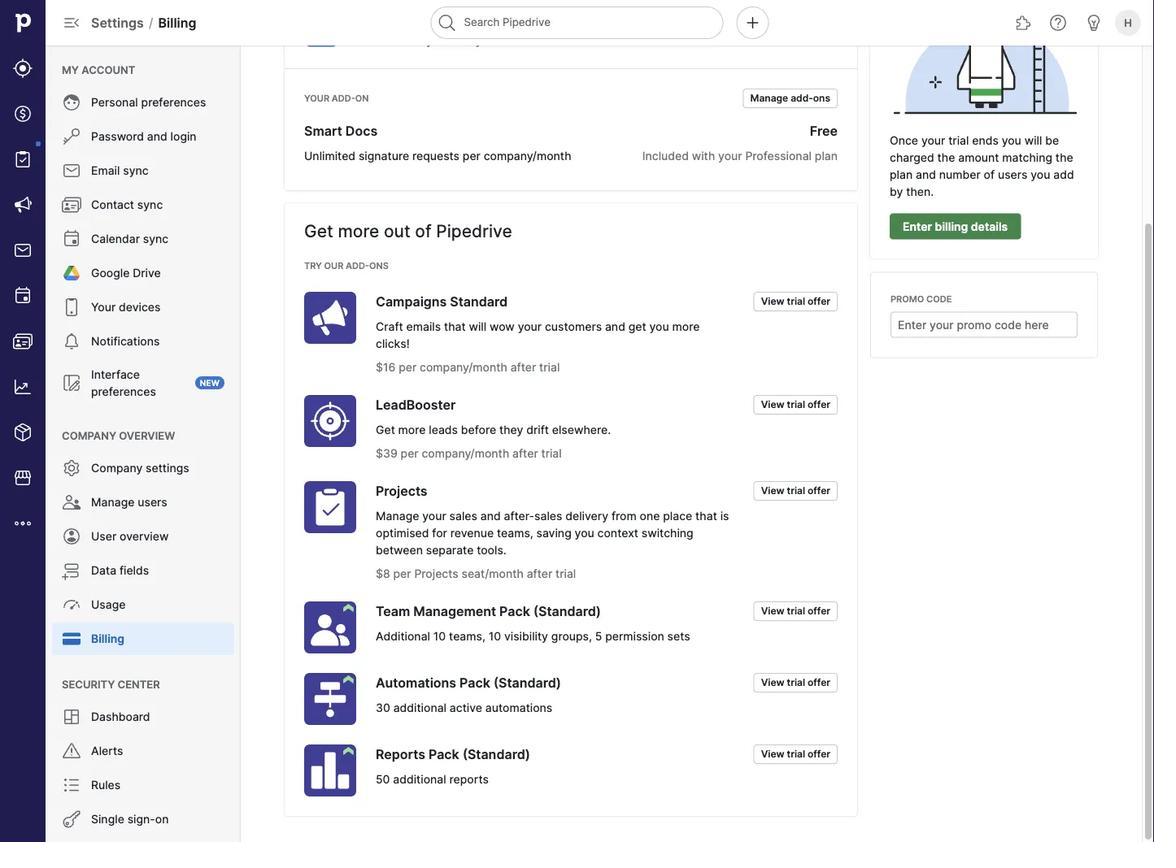 Task type: describe. For each thing, give the bounding box(es) containing it.
rocket image
[[890, 0, 1085, 115]]

automations
[[376, 675, 456, 691]]

activities image
[[13, 286, 33, 306]]

1 vertical spatial add-
[[346, 261, 369, 271]]

$8 per projects seat/month after trial
[[376, 567, 576, 581]]

menu toggle image
[[62, 13, 81, 33]]

account
[[81, 63, 135, 76]]

1 the from the left
[[938, 151, 955, 165]]

user overview
[[91, 530, 169, 544]]

view trial offer for reports pack (standard)
[[761, 749, 831, 761]]

h button
[[1112, 7, 1145, 39]]

smart docs
[[304, 123, 378, 139]]

view trial offer button for campaigns standard
[[754, 292, 838, 312]]

1 horizontal spatial billing
[[158, 15, 196, 31]]

notifications
[[91, 335, 160, 349]]

icon image for projects
[[304, 482, 356, 534]]

and inside craft emails that will wow your customers and get you more clicks!
[[605, 320, 625, 334]]

color undefined image for single sign-on
[[62, 810, 81, 830]]

view for campaigns standard
[[761, 296, 785, 307]]

your add-on
[[304, 93, 369, 104]]

menu containing personal preferences
[[46, 42, 241, 843]]

leadbooster
[[376, 397, 456, 413]]

that inside the manage your sales and after-sales delivery from one place that is optimised for revenue teams, saving you context switching between separate tools.
[[696, 509, 717, 523]]

you inside the manage your sales and after-sales delivery from one place that is optimised for revenue teams, saving you context switching between separate tools.
[[575, 526, 594, 540]]

30
[[376, 701, 390, 715]]

contact
[[91, 198, 134, 212]]

alerts link
[[52, 735, 234, 768]]

google drive link
[[52, 257, 234, 290]]

from
[[612, 509, 637, 523]]

personal
[[91, 96, 138, 109]]

requests
[[412, 149, 460, 163]]

additional
[[376, 630, 430, 643]]

color undefined image for dashboard
[[62, 708, 81, 727]]

company for company settings
[[91, 462, 143, 475]]

between
[[376, 543, 423, 557]]

ends
[[972, 134, 999, 148]]

try our add-ons
[[304, 261, 389, 271]]

0 horizontal spatial teams,
[[449, 630, 486, 643]]

billing inside menu item
[[91, 632, 125, 646]]

per for leadbooster
[[401, 447, 419, 460]]

additional 10 teams, 10 visibility groups, 5 permission sets
[[376, 630, 690, 643]]

delivery
[[566, 509, 609, 523]]

data fields link
[[52, 555, 234, 587]]

reports
[[376, 747, 425, 763]]

1 10 from the left
[[433, 630, 446, 643]]

company/month for campaigns standard
[[420, 360, 507, 374]]

reports pack (standard)
[[376, 747, 530, 763]]

additional for automations
[[393, 701, 447, 715]]

view trial offer for leadbooster
[[761, 399, 831, 411]]

notifications link
[[52, 325, 234, 358]]

is
[[720, 509, 729, 523]]

icon image for team management pack (standard)
[[304, 602, 356, 654]]

for
[[432, 526, 447, 540]]

color undefined image for data fields
[[62, 561, 81, 581]]

offer for team management pack (standard)
[[808, 606, 831, 617]]

color undefined image for company settings
[[62, 459, 81, 478]]

$8
[[376, 567, 390, 581]]

your devices link
[[52, 291, 234, 324]]

matching
[[1002, 151, 1053, 165]]

promo code
[[891, 294, 952, 304]]

quick help image
[[1049, 13, 1068, 33]]

get more out of pipedrive
[[304, 221, 512, 242]]

icon image for reports pack (standard)
[[304, 745, 356, 797]]

get
[[629, 320, 646, 334]]

offer for reports pack (standard)
[[808, 749, 831, 761]]

$39 per company/month after trial
[[376, 447, 562, 460]]

password and login link
[[52, 120, 234, 153]]

50
[[376, 773, 390, 787]]

view trial offer button for projects
[[754, 482, 838, 501]]

email
[[91, 164, 120, 178]]

your inside the manage your sales and after-sales delivery from one place that is optimised for revenue teams, saving you context switching between separate tools.
[[422, 509, 446, 523]]

groups,
[[551, 630, 592, 643]]

0 vertical spatial projects
[[376, 483, 428, 499]]

view for projects
[[761, 485, 785, 497]]

more for get more leads before they drift elsewhere.
[[398, 423, 426, 437]]

rules
[[91, 779, 121, 793]]

reports
[[449, 773, 489, 787]]

view for team management pack (standard)
[[761, 606, 785, 617]]

calendar
[[91, 232, 140, 246]]

user overview link
[[52, 521, 234, 553]]

view for automations pack (standard)
[[761, 677, 785, 689]]

sync for contact sync
[[137, 198, 163, 212]]

you
[[345, 33, 365, 47]]

(standard) for reports pack (standard)
[[463, 747, 530, 763]]

after for campaigns standard
[[511, 360, 536, 374]]

color undefined image for contact sync
[[62, 195, 81, 215]]

unlimited signature requests per company/month
[[304, 149, 571, 163]]

interface preferences
[[91, 368, 156, 399]]

0 horizontal spatial of
[[415, 221, 432, 242]]

data fields
[[91, 564, 149, 578]]

enter
[[903, 220, 932, 233]]

pack for automations pack (standard)
[[460, 675, 490, 691]]

preferences for interface
[[91, 385, 156, 399]]

left
[[442, 33, 460, 47]]

your inside craft emails that will wow your customers and get you more clicks!
[[518, 320, 542, 334]]

Search Pipedrive field
[[431, 7, 724, 39]]

of inside 'once your trial ends you will be charged the amount matching the plan and number of users you add by then.'
[[984, 168, 995, 182]]

/
[[149, 15, 153, 31]]

on
[[355, 93, 369, 104]]

color undefined image for rules
[[62, 776, 81, 796]]

insights image
[[13, 377, 33, 397]]

automations pack (standard)
[[376, 675, 561, 691]]

revenue
[[450, 526, 494, 540]]

clicks!
[[376, 337, 410, 351]]

color undefined image for notifications
[[62, 332, 81, 351]]

will inside craft emails that will wow your customers and get you more clicks!
[[469, 320, 487, 334]]

contacts image
[[13, 332, 33, 351]]

14
[[397, 33, 410, 47]]

your right in
[[476, 33, 500, 47]]

50 additional reports
[[376, 773, 489, 787]]

signature
[[359, 149, 409, 163]]

your inside 'once your trial ends you will be charged the amount matching the plan and number of users you add by then.'
[[922, 134, 946, 148]]

then.
[[906, 185, 934, 199]]

leads
[[429, 423, 458, 437]]

color undefined image for your devices
[[62, 298, 81, 317]]

campaigns standard
[[376, 294, 508, 310]]

separate
[[426, 543, 474, 557]]

that inside craft emails that will wow your customers and get you more clicks!
[[444, 320, 466, 334]]

color undefined image for manage users
[[62, 493, 81, 512]]

5
[[595, 630, 602, 643]]

30 additional active automations
[[376, 701, 553, 715]]

your
[[91, 301, 116, 314]]

1 vertical spatial users
[[138, 496, 167, 510]]

1 vertical spatial projects
[[414, 567, 459, 581]]

data fields menu item
[[46, 555, 241, 587]]

view trial offer for team management pack (standard)
[[761, 606, 831, 617]]

manage add-ons button
[[743, 89, 838, 108]]

google drive
[[91, 266, 161, 280]]

once your trial ends you will be charged the amount matching the plan and number of users you add by then.
[[890, 134, 1074, 199]]

team
[[376, 604, 410, 619]]

wow
[[490, 320, 515, 334]]

one
[[640, 509, 660, 523]]

settings
[[91, 15, 144, 31]]

$39
[[376, 447, 398, 460]]

customers
[[545, 320, 602, 334]]

per for campaigns standard
[[399, 360, 417, 374]]

users inside 'once your trial ends you will be charged the amount matching the plan and number of users you add by then.'
[[998, 168, 1028, 182]]

with
[[692, 149, 715, 163]]

before
[[461, 423, 496, 437]]

visibility
[[504, 630, 548, 643]]

number
[[939, 168, 981, 182]]

2 sales from the left
[[534, 509, 562, 523]]

0 vertical spatial add-
[[332, 93, 355, 104]]

craft
[[376, 320, 403, 334]]

team management pack (standard)
[[376, 604, 601, 619]]

and inside the manage your sales and after-sales delivery from one place that is optimised for revenue teams, saving you context switching between separate tools.
[[481, 509, 501, 523]]

my account
[[62, 63, 135, 76]]

after-
[[504, 509, 534, 523]]

color undefined image for calendar sync
[[62, 229, 81, 249]]

center
[[118, 678, 160, 691]]

new
[[200, 378, 220, 388]]

alerts
[[91, 745, 123, 759]]

and inside 'once your trial ends you will be charged the amount matching the plan and number of users you add by then.'
[[916, 168, 936, 182]]

view trial offer button for team management pack (standard)
[[754, 602, 838, 621]]



Task type: locate. For each thing, give the bounding box(es) containing it.
1 vertical spatial will
[[469, 320, 487, 334]]

0 horizontal spatial that
[[444, 320, 466, 334]]

1 vertical spatial (standard)
[[494, 675, 561, 691]]

1 horizontal spatial 10
[[489, 630, 501, 643]]

trial inside 'once your trial ends you will be charged the amount matching the plan and number of users you add by then.'
[[949, 134, 969, 148]]

usage link
[[52, 589, 234, 621]]

color undefined image left 'user'
[[62, 527, 81, 547]]

2 view trial offer button from the top
[[754, 395, 838, 415]]

6 view trial offer button from the top
[[754, 745, 838, 765]]

billing menu item
[[46, 623, 241, 656]]

0 vertical spatial of
[[984, 168, 995, 182]]

single sign-on link
[[52, 804, 234, 836]]

of down amount on the top of the page
[[984, 168, 995, 182]]

data
[[91, 564, 116, 578]]

included with your professional plan
[[642, 149, 838, 163]]

color undefined image
[[13, 150, 33, 169], [62, 161, 81, 181], [62, 264, 81, 283], [62, 493, 81, 512], [62, 527, 81, 547], [62, 595, 81, 615], [62, 810, 81, 830]]

more up try our add-ons
[[338, 221, 379, 242]]

login
[[170, 130, 197, 144]]

more
[[338, 221, 379, 242], [672, 320, 700, 334], [398, 423, 426, 437]]

sync
[[123, 164, 149, 178], [137, 198, 163, 212], [143, 232, 169, 246]]

single
[[91, 813, 124, 827]]

will up matching on the top
[[1025, 134, 1042, 148]]

calendar sync link
[[52, 223, 234, 255]]

(standard)
[[533, 604, 601, 619], [494, 675, 561, 691], [463, 747, 530, 763]]

color undefined image inside rules link
[[62, 776, 81, 796]]

1 icon image from the top
[[304, 292, 356, 344]]

10 color undefined image from the top
[[62, 630, 81, 649]]

color undefined image inside single sign-on link
[[62, 810, 81, 830]]

0 vertical spatial preferences
[[141, 96, 206, 109]]

10 down management
[[433, 630, 446, 643]]

4 icon image from the top
[[304, 602, 356, 654]]

7 color undefined image from the top
[[62, 373, 81, 393]]

the up the number
[[938, 151, 955, 165]]

icon image for automations pack (standard)
[[304, 674, 356, 726]]

overview
[[119, 430, 175, 442], [120, 530, 169, 544]]

color undefined image left calendar
[[62, 229, 81, 249]]

0 horizontal spatial will
[[469, 320, 487, 334]]

view trial offer button for leadbooster
[[754, 395, 838, 415]]

1 horizontal spatial teams,
[[497, 526, 533, 540]]

color undefined image for usage
[[62, 595, 81, 615]]

0 vertical spatial more
[[338, 221, 379, 242]]

manage up 'user'
[[91, 496, 135, 510]]

you
[[1002, 134, 1022, 148], [1031, 168, 1051, 182], [650, 320, 669, 334], [575, 526, 594, 540]]

additional down reports
[[393, 773, 446, 787]]

overview up company settings link
[[119, 430, 175, 442]]

company overview
[[62, 430, 175, 442]]

menu
[[0, 0, 46, 843], [46, 42, 241, 843]]

(standard) up automations
[[494, 675, 561, 691]]

and left get
[[605, 320, 625, 334]]

plan inside 'once your trial ends you will be charged the amount matching the plan and number of users you add by then.'
[[890, 168, 913, 182]]

you inside craft emails that will wow your customers and get you more clicks!
[[650, 320, 669, 334]]

campaigns
[[376, 294, 447, 310]]

6 view from the top
[[761, 749, 785, 761]]

0 vertical spatial plan
[[815, 149, 838, 163]]

0 horizontal spatial 10
[[433, 630, 446, 643]]

color undefined image down deals image
[[13, 150, 33, 169]]

$16 per company/month after trial
[[376, 360, 560, 374]]

2 additional from the top
[[393, 773, 446, 787]]

color undefined image right marketplace icon
[[62, 459, 81, 478]]

color undefined image left usage
[[62, 595, 81, 615]]

get
[[304, 221, 333, 242], [376, 423, 395, 437]]

will inside 'once your trial ends you will be charged the amount matching the plan and number of users you add by then.'
[[1025, 134, 1042, 148]]

deals image
[[13, 104, 33, 124]]

color undefined image right contacts icon
[[62, 332, 81, 351]]

1 horizontal spatial will
[[1025, 134, 1042, 148]]

1 horizontal spatial of
[[984, 168, 995, 182]]

0 vertical spatial will
[[1025, 134, 1042, 148]]

color undefined image left your
[[62, 298, 81, 317]]

color undefined image for email sync
[[62, 161, 81, 181]]

enter billing details
[[903, 220, 1008, 233]]

your up for
[[422, 509, 446, 523]]

0 vertical spatial get
[[304, 221, 333, 242]]

0 vertical spatial sync
[[123, 164, 149, 178]]

pack up 'active'
[[460, 675, 490, 691]]

will left "wow"
[[469, 320, 487, 334]]

sync down email sync link
[[137, 198, 163, 212]]

tools.
[[477, 543, 507, 557]]

sync up drive
[[143, 232, 169, 246]]

color undefined image inside company settings link
[[62, 459, 81, 478]]

home image
[[11, 11, 35, 35]]

per right $39
[[401, 447, 419, 460]]

9 color undefined image from the top
[[62, 561, 81, 581]]

free
[[810, 123, 838, 139]]

icon image left $39
[[304, 395, 356, 447]]

fields
[[120, 564, 149, 578]]

that
[[444, 320, 466, 334], [696, 509, 717, 523]]

view for leadbooster
[[761, 399, 785, 411]]

personal preferences
[[91, 96, 206, 109]]

view trial offer button for automations pack (standard)
[[754, 674, 838, 693]]

that left is
[[696, 509, 717, 523]]

your right with
[[718, 149, 742, 163]]

google
[[91, 266, 130, 280]]

ons
[[813, 92, 831, 104]]

dashboard
[[91, 711, 150, 724]]

1 vertical spatial pack
[[460, 675, 490, 691]]

0 vertical spatial after
[[511, 360, 536, 374]]

by
[[890, 185, 903, 199]]

included
[[642, 149, 689, 163]]

rules link
[[52, 770, 234, 802]]

color undefined image left email
[[62, 161, 81, 181]]

enter billing details link
[[890, 214, 1021, 240]]

have
[[368, 33, 394, 47]]

0 vertical spatial additional
[[393, 701, 447, 715]]

2 horizontal spatial more
[[672, 320, 700, 334]]

color undefined image inside usage link
[[62, 595, 81, 615]]

manage for manage add-ons
[[751, 92, 788, 104]]

0 vertical spatial (standard)
[[533, 604, 601, 619]]

on
[[155, 813, 169, 827]]

0 vertical spatial users
[[998, 168, 1028, 182]]

8 color undefined image from the top
[[62, 459, 81, 478]]

sync right email
[[123, 164, 149, 178]]

1 horizontal spatial sales
[[534, 509, 562, 523]]

that down campaigns standard
[[444, 320, 466, 334]]

company/month
[[484, 149, 571, 163], [420, 360, 507, 374], [422, 447, 509, 460]]

sales up revenue
[[450, 509, 477, 523]]

company up company settings
[[62, 430, 116, 442]]

0 horizontal spatial manage
[[91, 496, 135, 510]]

color undefined image left manage users
[[62, 493, 81, 512]]

in
[[463, 33, 472, 47]]

plan down free
[[815, 149, 838, 163]]

1 horizontal spatial more
[[398, 423, 426, 437]]

2 vertical spatial sync
[[143, 232, 169, 246]]

color undefined image left password
[[62, 127, 81, 146]]

1 color undefined image from the top
[[62, 93, 81, 112]]

per for projects
[[393, 567, 411, 581]]

users down company settings link
[[138, 496, 167, 510]]

password and login
[[91, 130, 197, 144]]

0 horizontal spatial pack
[[429, 747, 459, 763]]

view trial offer
[[761, 296, 831, 307], [761, 399, 831, 411], [761, 485, 831, 497], [761, 606, 831, 617], [761, 677, 831, 689], [761, 749, 831, 761]]

0 vertical spatial teams,
[[497, 526, 533, 540]]

sales up saving
[[534, 509, 562, 523]]

manage for manage your sales and after-sales delivery from one place that is optimised for revenue teams, saving you context switching between separate tools.
[[376, 509, 419, 523]]

1 horizontal spatial plan
[[890, 168, 913, 182]]

color undefined image left single
[[62, 810, 81, 830]]

2 10 from the left
[[489, 630, 501, 643]]

switching
[[642, 526, 694, 540]]

after down craft emails that will wow your customers and get you more clicks!
[[511, 360, 536, 374]]

billing
[[935, 220, 968, 233]]

get up $39
[[376, 423, 395, 437]]

2 offer from the top
[[808, 399, 831, 411]]

color undefined image for google drive
[[62, 264, 81, 283]]

5 view trial offer button from the top
[[754, 674, 838, 693]]

projects down $39
[[376, 483, 428, 499]]

1 horizontal spatial pack
[[460, 675, 490, 691]]

color undefined image inside 'contact sync' link
[[62, 195, 81, 215]]

2 view from the top
[[761, 399, 785, 411]]

company/month for leadbooster
[[422, 447, 509, 460]]

you down delivery
[[575, 526, 594, 540]]

6 view trial offer from the top
[[761, 749, 831, 761]]

leads image
[[13, 59, 33, 78]]

color undefined image inside data fields link
[[62, 561, 81, 581]]

color undefined image inside the personal preferences link
[[62, 93, 81, 112]]

overview up data fields link on the left
[[120, 530, 169, 544]]

4 offer from the top
[[808, 606, 831, 617]]

(standard) up groups,
[[533, 604, 601, 619]]

12 color undefined image from the top
[[62, 742, 81, 761]]

additional down automations
[[393, 701, 447, 715]]

1 vertical spatial after
[[513, 447, 538, 460]]

0 horizontal spatial the
[[938, 151, 955, 165]]

dashboard link
[[52, 701, 234, 734]]

1 vertical spatial billing
[[91, 632, 125, 646]]

color undefined image down my at the top left of page
[[62, 93, 81, 112]]

2 horizontal spatial manage
[[751, 92, 788, 104]]

automations
[[485, 701, 553, 715]]

1 offer from the top
[[808, 296, 831, 307]]

color undefined image inside email sync link
[[62, 161, 81, 181]]

3 offer from the top
[[808, 485, 831, 497]]

icon image for leadbooster
[[304, 395, 356, 447]]

4 color undefined image from the top
[[62, 229, 81, 249]]

1 horizontal spatial the
[[1056, 151, 1074, 165]]

5 icon image from the top
[[304, 674, 356, 726]]

billing down usage
[[91, 632, 125, 646]]

6 color undefined image from the top
[[62, 332, 81, 351]]

you up matching on the top
[[1002, 134, 1022, 148]]

1 vertical spatial company
[[91, 462, 143, 475]]

you down matching on the top
[[1031, 168, 1051, 182]]

color undefined image for password and login
[[62, 127, 81, 146]]

0 horizontal spatial billing
[[91, 632, 125, 646]]

icon image for campaigns standard
[[304, 292, 356, 344]]

active
[[450, 701, 482, 715]]

quick add image
[[743, 13, 763, 33]]

per right the $8 on the left bottom of page
[[393, 567, 411, 581]]

color undefined image inside the notifications link
[[62, 332, 81, 351]]

0 horizontal spatial plan
[[815, 149, 838, 163]]

2 vertical spatial pack
[[429, 747, 459, 763]]

sales assistant image
[[1084, 13, 1104, 33]]

email sync
[[91, 164, 149, 178]]

0 horizontal spatial more
[[338, 221, 379, 242]]

the
[[938, 151, 955, 165], [1056, 151, 1074, 165]]

password
[[91, 130, 144, 144]]

more for get more out of pipedrive
[[338, 221, 379, 242]]

icon image left optimised at the bottom
[[304, 482, 356, 534]]

emails
[[406, 320, 441, 334]]

charged
[[890, 151, 934, 165]]

color undefined image for user overview
[[62, 527, 81, 547]]

4 view trial offer button from the top
[[754, 602, 838, 621]]

manage inside the manage your sales and after-sales delivery from one place that is optimised for revenue teams, saving you context switching between separate tools.
[[376, 509, 419, 523]]

plan
[[815, 149, 838, 163], [890, 168, 913, 182]]

6 icon image from the top
[[304, 745, 356, 797]]

0 vertical spatial billing
[[158, 15, 196, 31]]

3 view trial offer button from the top
[[754, 482, 838, 501]]

per right $16
[[399, 360, 417, 374]]

view trial offer for projects
[[761, 485, 831, 497]]

view trial offer button for reports pack (standard)
[[754, 745, 838, 765]]

color undefined image
[[62, 93, 81, 112], [62, 127, 81, 146], [62, 195, 81, 215], [62, 229, 81, 249], [62, 298, 81, 317], [62, 332, 81, 351], [62, 373, 81, 393], [62, 459, 81, 478], [62, 561, 81, 581], [62, 630, 81, 649], [62, 708, 81, 727], [62, 742, 81, 761], [62, 776, 81, 796]]

icon image left team
[[304, 602, 356, 654]]

1 additional from the top
[[393, 701, 447, 715]]

color undefined image inside manage users link
[[62, 493, 81, 512]]

1 vertical spatial get
[[376, 423, 395, 437]]

manage left add-
[[751, 92, 788, 104]]

of
[[984, 168, 995, 182], [415, 221, 432, 242]]

and left login
[[147, 130, 167, 144]]

security
[[62, 678, 115, 691]]

company for company overview
[[62, 430, 116, 442]]

2 icon image from the top
[[304, 395, 356, 447]]

13 color undefined image from the top
[[62, 776, 81, 796]]

personal preferences link
[[52, 86, 234, 119]]

(standard) up reports
[[463, 747, 530, 763]]

add-
[[791, 92, 813, 104]]

1 vertical spatial preferences
[[91, 385, 156, 399]]

preferences up login
[[141, 96, 206, 109]]

color undefined image inside your devices link
[[62, 298, 81, 317]]

color undefined image for billing
[[62, 630, 81, 649]]

get for get more out of pipedrive
[[304, 221, 333, 242]]

0 vertical spatial company/month
[[484, 149, 571, 163]]

pack up 50 additional reports
[[429, 747, 459, 763]]

products image
[[13, 423, 33, 443]]

plan up by
[[890, 168, 913, 182]]

offer for automations pack (standard)
[[808, 677, 831, 689]]

billing right /
[[158, 15, 196, 31]]

teams, down management
[[449, 630, 486, 643]]

add- right our
[[346, 261, 369, 271]]

0 vertical spatial company
[[62, 430, 116, 442]]

standard
[[450, 294, 508, 310]]

your up charged
[[922, 134, 946, 148]]

color undefined image inside calendar sync link
[[62, 229, 81, 249]]

icon image left 50
[[304, 745, 356, 797]]

10
[[433, 630, 446, 643], [489, 630, 501, 643]]

of right out in the left of the page
[[415, 221, 432, 242]]

after down the manage your sales and after-sales delivery from one place that is optimised for revenue teams, saving you context switching between separate tools.
[[527, 567, 553, 581]]

1 vertical spatial sync
[[137, 198, 163, 212]]

1 vertical spatial plan
[[890, 168, 913, 182]]

sets
[[668, 630, 690, 643]]

0 vertical spatial overview
[[119, 430, 175, 442]]

manage for manage users
[[91, 496, 135, 510]]

overview inside 'link'
[[120, 530, 169, 544]]

1 vertical spatial that
[[696, 509, 717, 523]]

pack for reports pack (standard)
[[429, 747, 459, 763]]

5 offer from the top
[[808, 677, 831, 689]]

sync for email sync
[[123, 164, 149, 178]]

company down company overview
[[91, 462, 143, 475]]

(standard) for automations pack (standard)
[[494, 675, 561, 691]]

after down drift
[[513, 447, 538, 460]]

users
[[998, 168, 1028, 182], [138, 496, 167, 510]]

after for leadbooster
[[513, 447, 538, 460]]

0 horizontal spatial sales
[[450, 509, 477, 523]]

color undefined image for interface preferences
[[62, 373, 81, 393]]

color undefined image up security on the bottom left of page
[[62, 630, 81, 649]]

manage inside menu
[[91, 496, 135, 510]]

2 color undefined image from the top
[[62, 127, 81, 146]]

you have 14 days left in your trial
[[345, 33, 523, 47]]

campaigns image
[[13, 195, 33, 215]]

manage up optimised at the bottom
[[376, 509, 419, 523]]

add- right your
[[332, 93, 355, 104]]

preferences down interface
[[91, 385, 156, 399]]

and
[[147, 130, 167, 144], [916, 168, 936, 182], [605, 320, 625, 334], [481, 509, 501, 523]]

0 horizontal spatial get
[[304, 221, 333, 242]]

drive
[[133, 266, 161, 280]]

11 color undefined image from the top
[[62, 708, 81, 727]]

get up try
[[304, 221, 333, 242]]

icon image down our
[[304, 292, 356, 344]]

projects down separate
[[414, 567, 459, 581]]

interface
[[91, 368, 140, 382]]

color undefined image for personal preferences
[[62, 93, 81, 112]]

sync for calendar sync
[[143, 232, 169, 246]]

2 vertical spatial company/month
[[422, 447, 509, 460]]

offer for campaigns standard
[[808, 296, 831, 307]]

6 offer from the top
[[808, 749, 831, 761]]

more image
[[13, 514, 33, 534]]

unlimited
[[304, 149, 356, 163]]

and up revenue
[[481, 509, 501, 523]]

you right get
[[650, 320, 669, 334]]

Enter your promo code here text field
[[891, 312, 1078, 338]]

4 view trial offer from the top
[[761, 606, 831, 617]]

5 view from the top
[[761, 677, 785, 689]]

security center
[[62, 678, 160, 691]]

1 horizontal spatial users
[[998, 168, 1028, 182]]

the up add
[[1056, 151, 1074, 165]]

1 vertical spatial additional
[[393, 773, 446, 787]]

color undefined image inside dashboard link
[[62, 708, 81, 727]]

sales inbox image
[[13, 241, 33, 260]]

promo
[[891, 294, 924, 304]]

1 sales from the left
[[450, 509, 477, 523]]

1 view from the top
[[761, 296, 785, 307]]

1 view trial offer from the top
[[761, 296, 831, 307]]

color undefined image for alerts
[[62, 742, 81, 761]]

per right requests
[[463, 149, 481, 163]]

1 vertical spatial overview
[[120, 530, 169, 544]]

3 icon image from the top
[[304, 482, 356, 534]]

contact sync
[[91, 198, 163, 212]]

3 view from the top
[[761, 485, 785, 497]]

1 horizontal spatial that
[[696, 509, 717, 523]]

single sign-on
[[91, 813, 169, 827]]

color undefined image left alerts
[[62, 742, 81, 761]]

2 vertical spatial (standard)
[[463, 747, 530, 763]]

ons
[[369, 261, 389, 271]]

1 vertical spatial of
[[415, 221, 432, 242]]

additional for reports
[[393, 773, 446, 787]]

1 vertical spatial company/month
[[420, 360, 507, 374]]

1 vertical spatial teams,
[[449, 630, 486, 643]]

and up then.
[[916, 168, 936, 182]]

my
[[62, 63, 79, 76]]

more right get
[[672, 320, 700, 334]]

2 the from the left
[[1056, 151, 1074, 165]]

manage add-ons
[[751, 92, 831, 104]]

teams, down after-
[[497, 526, 533, 540]]

0 vertical spatial pack
[[500, 604, 530, 619]]

context
[[598, 526, 639, 540]]

calendar sync
[[91, 232, 169, 246]]

color undefined image inside user overview 'link'
[[62, 527, 81, 547]]

5 view trial offer from the top
[[761, 677, 831, 689]]

h
[[1124, 16, 1132, 29]]

2 vertical spatial more
[[398, 423, 426, 437]]

additional
[[393, 701, 447, 715], [393, 773, 446, 787]]

permission
[[605, 630, 664, 643]]

10 down team management pack (standard) at bottom
[[489, 630, 501, 643]]

view
[[761, 296, 785, 307], [761, 399, 785, 411], [761, 485, 785, 497], [761, 606, 785, 617], [761, 677, 785, 689], [761, 749, 785, 761]]

view trial offer for campaigns standard
[[761, 296, 831, 307]]

preferences for personal
[[141, 96, 206, 109]]

0 horizontal spatial users
[[138, 496, 167, 510]]

3 view trial offer from the top
[[761, 485, 831, 497]]

offer for leadbooster
[[808, 399, 831, 411]]

3 color undefined image from the top
[[62, 195, 81, 215]]

users down matching on the top
[[998, 168, 1028, 182]]

4 view from the top
[[761, 606, 785, 617]]

overview for user overview
[[120, 530, 169, 544]]

professional
[[745, 149, 812, 163]]

color undefined image inside billing link
[[62, 630, 81, 649]]

icon image
[[304, 292, 356, 344], [304, 395, 356, 447], [304, 482, 356, 534], [304, 602, 356, 654], [304, 674, 356, 726], [304, 745, 356, 797]]

your right "wow"
[[518, 320, 542, 334]]

email sync link
[[52, 155, 234, 187]]

2 view trial offer from the top
[[761, 399, 831, 411]]

color undefined image left 'data'
[[62, 561, 81, 581]]

1 horizontal spatial manage
[[376, 509, 419, 523]]

offer for projects
[[808, 485, 831, 497]]

view trial offer for automations pack (standard)
[[761, 677, 831, 689]]

management
[[413, 604, 496, 619]]

2 vertical spatial after
[[527, 567, 553, 581]]

color undefined image inside alerts link
[[62, 742, 81, 761]]

manage inside button
[[751, 92, 788, 104]]

1 vertical spatial more
[[672, 320, 700, 334]]

will
[[1025, 134, 1042, 148], [469, 320, 487, 334]]

0 vertical spatial that
[[444, 320, 466, 334]]

get for get more leads before they drift elsewhere.
[[376, 423, 395, 437]]

color undefined image left contact
[[62, 195, 81, 215]]

1 horizontal spatial get
[[376, 423, 395, 437]]

color undefined image left rules
[[62, 776, 81, 796]]

color undefined image left interface
[[62, 373, 81, 393]]

offer
[[808, 296, 831, 307], [808, 399, 831, 411], [808, 485, 831, 497], [808, 606, 831, 617], [808, 677, 831, 689], [808, 749, 831, 761]]

craft emails that will wow your customers and get you more clicks!
[[376, 320, 700, 351]]

2 horizontal spatial pack
[[500, 604, 530, 619]]

color undefined image inside password and login link
[[62, 127, 81, 146]]

more inside craft emails that will wow your customers and get you more clicks!
[[672, 320, 700, 334]]

5 color undefined image from the top
[[62, 298, 81, 317]]

color undefined image down security on the bottom left of page
[[62, 708, 81, 727]]

days
[[413, 33, 439, 47]]

overview for company overview
[[119, 430, 175, 442]]

1 view trial offer button from the top
[[754, 292, 838, 312]]

color undefined image inside google drive 'link'
[[62, 264, 81, 283]]

teams, inside the manage your sales and after-sales delivery from one place that is optimised for revenue teams, saving you context switching between separate tools.
[[497, 526, 533, 540]]

marketplace image
[[13, 469, 33, 488]]

pack up the 'visibility' at the left
[[500, 604, 530, 619]]

color undefined image left google
[[62, 264, 81, 283]]

icon image left 30
[[304, 674, 356, 726]]

more down leadbooster
[[398, 423, 426, 437]]

view for reports pack (standard)
[[761, 749, 785, 761]]



Task type: vqa. For each thing, say whether or not it's contained in the screenshot.
"ACCOUNT"
yes



